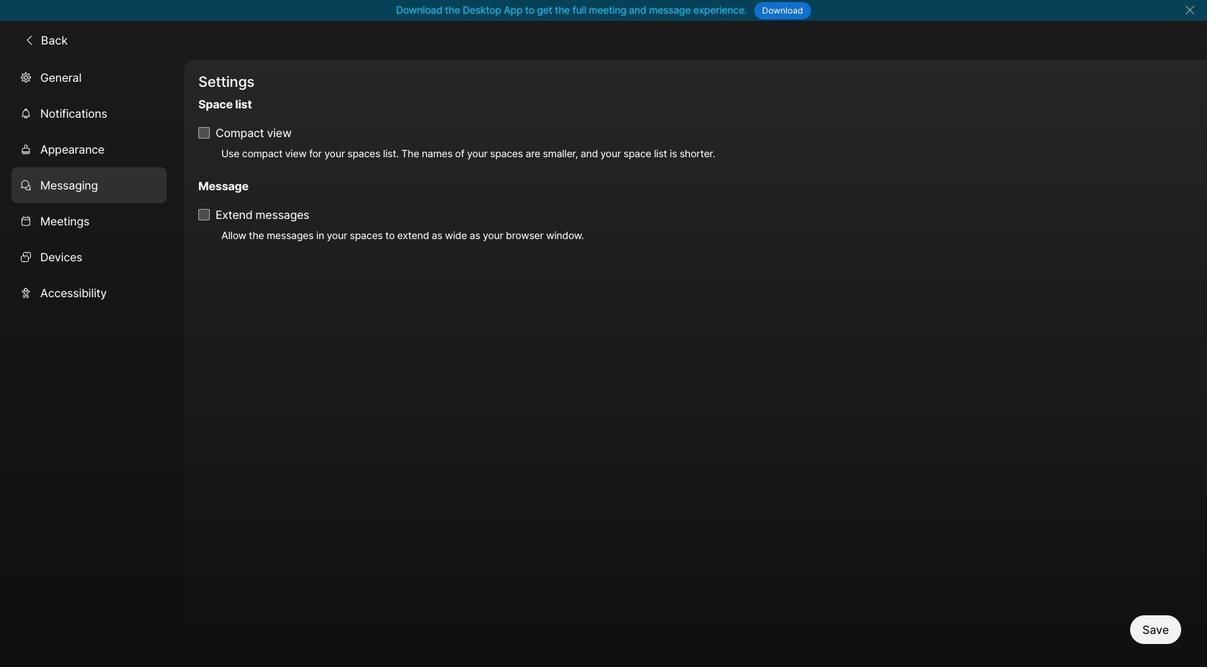 Task type: locate. For each thing, give the bounding box(es) containing it.
messaging tab
[[11, 167, 167, 203]]

accessibility tab
[[11, 275, 167, 311]]

notifications tab
[[11, 95, 167, 131]]

settings navigation
[[0, 59, 184, 668]]



Task type: describe. For each thing, give the bounding box(es) containing it.
devices tab
[[11, 239, 167, 275]]

appearance tab
[[11, 131, 167, 167]]

meetings tab
[[11, 203, 167, 239]]

cancel_16 image
[[1184, 4, 1196, 16]]

general tab
[[11, 59, 167, 95]]



Task type: vqa. For each thing, say whether or not it's contained in the screenshot.
"Webex" tab list
no



